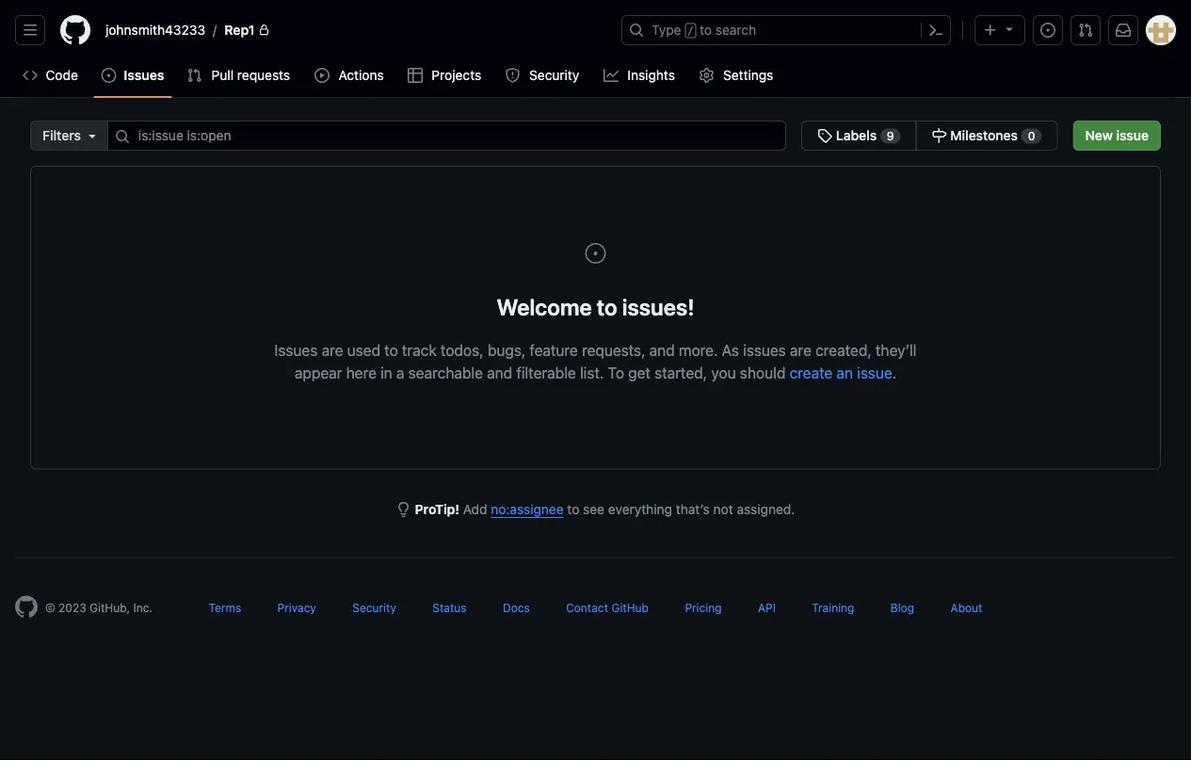 Task type: vqa. For each thing, say whether or not it's contained in the screenshot.
Projects
yes



Task type: describe. For each thing, give the bounding box(es) containing it.
not
[[714, 502, 733, 517]]

settings link
[[692, 61, 783, 89]]

© 2023 github, inc.
[[45, 601, 153, 615]]

code link
[[15, 61, 86, 89]]

searchable
[[408, 364, 483, 381]]

issue element
[[802, 121, 1058, 151]]

©
[[45, 601, 55, 615]]

filters button
[[30, 121, 108, 151]]

rep1 link
[[217, 15, 277, 45]]

type
[[652, 22, 681, 38]]

actions
[[339, 67, 384, 83]]

new
[[1085, 128, 1113, 143]]

to
[[608, 364, 624, 381]]

terms link
[[209, 601, 241, 615]]

new issue
[[1085, 128, 1149, 143]]

0 vertical spatial issue
[[1117, 128, 1149, 143]]

blog
[[891, 601, 915, 615]]

github,
[[90, 601, 130, 615]]

pricing link
[[685, 601, 722, 615]]

contact github link
[[566, 601, 649, 615]]

here
[[346, 364, 377, 381]]

pull requests
[[212, 67, 290, 83]]

terms
[[209, 601, 241, 615]]

protip! add no:assignee to see everything that's not assigned.
[[415, 502, 795, 517]]

you
[[711, 364, 736, 381]]

labels
[[836, 128, 877, 143]]

docs link
[[503, 601, 530, 615]]

a
[[396, 364, 405, 381]]

milestone image
[[932, 128, 947, 143]]

feature
[[530, 341, 578, 359]]

0 horizontal spatial and
[[487, 364, 513, 381]]

/ for johnsmith43233
[[213, 22, 217, 38]]

new issue link
[[1073, 121, 1161, 151]]

requests,
[[582, 341, 646, 359]]

tag image
[[818, 128, 833, 143]]

pull
[[212, 67, 234, 83]]

issues for issues
[[124, 67, 164, 83]]

milestones 0
[[947, 128, 1036, 143]]

1 vertical spatial security link
[[353, 601, 396, 615]]

projects link
[[400, 61, 490, 89]]

notifications image
[[1116, 23, 1131, 38]]

2 are from the left
[[790, 341, 812, 359]]

projects
[[432, 67, 481, 83]]

.
[[893, 364, 897, 381]]

issue opened image
[[101, 68, 116, 83]]

type / to search
[[652, 22, 756, 38]]

welcome
[[497, 293, 592, 320]]

api link
[[758, 601, 776, 615]]

code image
[[23, 68, 38, 83]]

assigned.
[[737, 502, 795, 517]]

command palette image
[[929, 23, 944, 38]]

0
[[1028, 130, 1036, 143]]

code
[[46, 67, 78, 83]]

docs
[[503, 601, 530, 615]]

shield image
[[505, 68, 520, 83]]

insights
[[628, 67, 675, 83]]

labels 9
[[833, 128, 894, 143]]

started,
[[655, 364, 707, 381]]

status link
[[433, 601, 467, 615]]

1 vertical spatial security
[[353, 601, 396, 615]]

an
[[837, 364, 853, 381]]

issues link
[[94, 61, 172, 89]]

rep1
[[224, 22, 255, 38]]

/ for type
[[687, 24, 694, 38]]

everything
[[608, 502, 672, 517]]

no:assignee
[[491, 502, 564, 517]]

create
[[790, 364, 833, 381]]

create an issue .
[[790, 364, 897, 381]]

1 vertical spatial homepage image
[[15, 596, 38, 618]]

privacy
[[277, 601, 316, 615]]

search
[[716, 22, 756, 38]]

add
[[463, 502, 487, 517]]

play image
[[315, 68, 330, 83]]

johnsmith43233
[[105, 22, 205, 38]]



Task type: locate. For each thing, give the bounding box(es) containing it.
are
[[322, 341, 343, 359], [790, 341, 812, 359]]

about
[[951, 601, 983, 615]]

issue opened image
[[1041, 23, 1056, 38], [584, 242, 607, 265]]

Issues search field
[[107, 121, 787, 151]]

settings
[[723, 67, 774, 83]]

contact
[[566, 601, 608, 615]]

used
[[347, 341, 381, 359]]

git pull request image inside the pull requests link
[[187, 68, 202, 83]]

homepage image
[[60, 15, 90, 45], [15, 596, 38, 618]]

create an issue link
[[790, 364, 893, 381]]

1 horizontal spatial issue opened image
[[1041, 23, 1056, 38]]

blog link
[[891, 601, 915, 615]]

triangle down image
[[85, 128, 100, 143]]

issue opened image right triangle down icon at the top
[[1041, 23, 1056, 38]]

9
[[887, 130, 894, 143]]

to left 'search'
[[700, 22, 712, 38]]

get
[[628, 364, 651, 381]]

issues up appear
[[275, 341, 318, 359]]

requests
[[237, 67, 290, 83]]

security link left status
[[353, 601, 396, 615]]

1 horizontal spatial /
[[687, 24, 694, 38]]

to left see
[[567, 502, 580, 517]]

to up in
[[384, 341, 398, 359]]

1 horizontal spatial security
[[529, 67, 580, 83]]

track
[[402, 341, 437, 359]]

0 horizontal spatial issue
[[857, 364, 893, 381]]

should
[[740, 364, 786, 381]]

and
[[650, 341, 675, 359], [487, 364, 513, 381]]

training link
[[812, 601, 855, 615]]

are up create
[[790, 341, 812, 359]]

no:assignee link
[[491, 502, 564, 517]]

1 vertical spatial issue
[[857, 364, 893, 381]]

issues right issue opened image
[[124, 67, 164, 83]]

1 vertical spatial issues
[[275, 341, 318, 359]]

github
[[612, 601, 649, 615]]

training
[[812, 601, 855, 615]]

0 horizontal spatial security link
[[353, 601, 396, 615]]

filterable
[[517, 364, 576, 381]]

0 vertical spatial homepage image
[[60, 15, 90, 45]]

0 horizontal spatial are
[[322, 341, 343, 359]]

about link
[[951, 601, 983, 615]]

status
[[433, 601, 467, 615]]

0 vertical spatial git pull request image
[[1078, 23, 1093, 38]]

table image
[[408, 68, 423, 83]]

1 are from the left
[[322, 341, 343, 359]]

0 horizontal spatial /
[[213, 22, 217, 38]]

Search all issues text field
[[107, 121, 787, 151]]

/ inside johnsmith43233 /
[[213, 22, 217, 38]]

git pull request image left notifications icon
[[1078, 23, 1093, 38]]

issues
[[743, 341, 786, 359]]

in
[[381, 364, 393, 381]]

issue opened image up welcome to issues!
[[584, 242, 607, 265]]

to inside issues are used to track todos, bugs, feature requests, and more. as issues are created, they'll appear here in a searchable and filterable list. to get started, you should
[[384, 341, 398, 359]]

security link
[[498, 61, 588, 89], [353, 601, 396, 615]]

1 horizontal spatial security link
[[498, 61, 588, 89]]

see
[[583, 502, 605, 517]]

1 horizontal spatial git pull request image
[[1078, 23, 1093, 38]]

git pull request image for the right issue opened icon
[[1078, 23, 1093, 38]]

protip!
[[415, 502, 460, 517]]

pull requests link
[[179, 61, 300, 89]]

more.
[[679, 341, 718, 359]]

/ inside type / to search
[[687, 24, 694, 38]]

security inside 'security' link
[[529, 67, 580, 83]]

todos,
[[441, 341, 484, 359]]

/ right type
[[687, 24, 694, 38]]

list
[[98, 15, 610, 45]]

0 vertical spatial security link
[[498, 61, 588, 89]]

0 vertical spatial issues
[[124, 67, 164, 83]]

welcome to issues!
[[497, 293, 695, 320]]

list.
[[580, 364, 604, 381]]

git pull request image for issue opened image
[[187, 68, 202, 83]]

issues for issues are used to track todos, bugs, feature requests, and more. as issues are created, they'll appear here in a searchable and filterable list. to get started, you should
[[275, 341, 318, 359]]

lock image
[[259, 24, 270, 36]]

to up requests,
[[597, 293, 618, 320]]

/
[[213, 22, 217, 38], [687, 24, 694, 38]]

to
[[700, 22, 712, 38], [597, 293, 618, 320], [384, 341, 398, 359], [567, 502, 580, 517]]

appear
[[295, 364, 342, 381]]

1 horizontal spatial issue
[[1117, 128, 1149, 143]]

security right 'shield' image
[[529, 67, 580, 83]]

0 vertical spatial security
[[529, 67, 580, 83]]

issue right an
[[857, 364, 893, 381]]

triangle down image
[[1002, 21, 1017, 36]]

insights link
[[596, 61, 684, 89]]

security left status
[[353, 601, 396, 615]]

issue right new
[[1117, 128, 1149, 143]]

johnsmith43233 /
[[105, 22, 217, 38]]

0 vertical spatial and
[[650, 341, 675, 359]]

search image
[[115, 129, 130, 144]]

1 horizontal spatial issues
[[275, 341, 318, 359]]

privacy link
[[277, 601, 316, 615]]

that's
[[676, 502, 710, 517]]

as
[[722, 341, 739, 359]]

actions link
[[307, 61, 393, 89]]

list containing johnsmith43233 /
[[98, 15, 610, 45]]

homepage image left © at the left of page
[[15, 596, 38, 618]]

are up appear
[[322, 341, 343, 359]]

1 horizontal spatial and
[[650, 341, 675, 359]]

and up started,
[[650, 341, 675, 359]]

filters
[[42, 128, 81, 143]]

issue
[[1117, 128, 1149, 143], [857, 364, 893, 381]]

issues are used to track todos, bugs, feature requests, and more. as issues are created, they'll appear here in a searchable and filterable list. to get started, you should
[[275, 341, 917, 381]]

pricing
[[685, 601, 722, 615]]

issues inside issues are used to track todos, bugs, feature requests, and more. as issues are created, they'll appear here in a searchable and filterable list. to get started, you should
[[275, 341, 318, 359]]

0 horizontal spatial git pull request image
[[187, 68, 202, 83]]

graph image
[[604, 68, 619, 83]]

inc.
[[133, 601, 153, 615]]

issues
[[124, 67, 164, 83], [275, 341, 318, 359]]

bugs,
[[488, 341, 526, 359]]

0 horizontal spatial issue opened image
[[584, 242, 607, 265]]

1 vertical spatial and
[[487, 364, 513, 381]]

security link left graph icon
[[498, 61, 588, 89]]

homepage image up the "code"
[[60, 15, 90, 45]]

light bulb image
[[396, 502, 411, 517]]

0 horizontal spatial homepage image
[[15, 596, 38, 618]]

2023
[[58, 601, 86, 615]]

None search field
[[30, 121, 1058, 151]]

contact github
[[566, 601, 649, 615]]

0 horizontal spatial security
[[353, 601, 396, 615]]

johnsmith43233 link
[[98, 15, 213, 45]]

security
[[529, 67, 580, 83], [353, 601, 396, 615]]

git pull request image left pull
[[187, 68, 202, 83]]

1 horizontal spatial are
[[790, 341, 812, 359]]

milestones
[[951, 128, 1018, 143]]

none search field containing filters
[[30, 121, 1058, 151]]

plus image
[[983, 23, 998, 38]]

1 vertical spatial issue opened image
[[584, 242, 607, 265]]

issues!
[[622, 293, 695, 320]]

and down bugs,
[[487, 364, 513, 381]]

/ left rep1
[[213, 22, 217, 38]]

1 vertical spatial git pull request image
[[187, 68, 202, 83]]

git pull request image
[[1078, 23, 1093, 38], [187, 68, 202, 83]]

0 horizontal spatial issues
[[124, 67, 164, 83]]

created,
[[816, 341, 872, 359]]

gear image
[[699, 68, 714, 83]]

0 vertical spatial issue opened image
[[1041, 23, 1056, 38]]

they'll
[[876, 341, 917, 359]]

1 horizontal spatial homepage image
[[60, 15, 90, 45]]

api
[[758, 601, 776, 615]]



